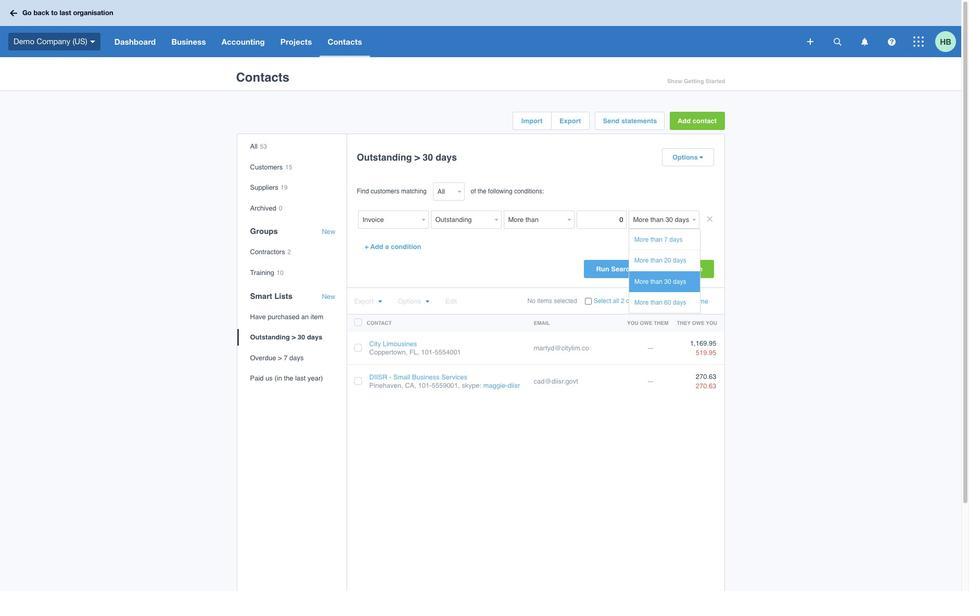 Task type: describe. For each thing, give the bounding box(es) containing it.
city
[[369, 340, 381, 348]]

30 for smart lists
[[298, 334, 305, 342]]

1 horizontal spatial add
[[678, 117, 691, 125]]

0 horizontal spatial >
[[278, 354, 282, 362]]

no
[[528, 298, 536, 305]]

diisr - small business services link
[[369, 374, 467, 382]]

groups
[[250, 227, 278, 236]]

city limousines coppertown, fl, 101-5554001
[[369, 340, 461, 356]]

overdue > 7 days
[[250, 354, 304, 362]]

cad@diisr.govt
[[534, 378, 578, 386]]

1 270.63 from the top
[[696, 373, 717, 381]]

have purchased an item
[[250, 313, 323, 321]]

el image for options
[[425, 300, 430, 304]]

more than 7 days
[[635, 236, 683, 244]]

contact
[[693, 117, 717, 125]]

of the following conditions:
[[471, 188, 544, 195]]

1 vertical spatial 2
[[621, 298, 624, 305]]

save search button
[[651, 260, 714, 278]]

more than 60 days
[[635, 299, 686, 307]]

1 horizontal spatial export button
[[552, 112, 589, 130]]

2 inside contractors 2
[[288, 249, 291, 256]]

items
[[537, 298, 552, 305]]

20
[[664, 257, 671, 265]]

contacts inside popup button
[[328, 37, 362, 46]]

maggie-diisr link
[[483, 382, 520, 390]]

1 horizontal spatial svg image
[[807, 39, 814, 45]]

1 horizontal spatial last
[[295, 375, 306, 383]]

archived
[[250, 204, 276, 212]]

add contact button
[[670, 112, 725, 130]]

edit
[[445, 298, 457, 306]]

demo company (us)
[[14, 37, 87, 46]]

options for email
[[398, 298, 421, 306]]

ca,
[[405, 382, 416, 390]]

purchased
[[268, 313, 299, 321]]

no items selected
[[528, 298, 577, 305]]

diisr
[[369, 374, 387, 382]]

run search
[[596, 265, 634, 273]]

save
[[663, 265, 678, 273]]

new link for groups
[[322, 228, 335, 236]]

0 horizontal spatial outstanding
[[250, 334, 290, 342]]

all
[[613, 298, 619, 305]]

search for run search
[[611, 265, 634, 273]]

1 vertical spatial add
[[370, 243, 383, 251]]

lists
[[274, 292, 293, 301]]

+
[[365, 243, 369, 251]]

days down item
[[307, 334, 323, 342]]

than for 60
[[651, 299, 663, 307]]

101- inside diisr - small business services pinehaven, ca, 101-5559001, skype: maggie-diisr
[[418, 382, 432, 390]]

60
[[664, 299, 671, 307]]

el image for export
[[378, 300, 382, 304]]

a
[[385, 243, 389, 251]]

last inside banner
[[60, 8, 71, 17]]

year)
[[308, 375, 323, 383]]

company
[[37, 37, 70, 46]]

getting
[[684, 78, 704, 85]]

city limousines link
[[369, 340, 417, 348]]

-
[[389, 374, 392, 382]]

0 vertical spatial the
[[478, 188, 486, 195]]

owe for they
[[692, 320, 705, 326]]

statements
[[621, 117, 657, 125]]

svg image inside go back to last organisation link
[[10, 10, 17, 16]]

diisr - small business services pinehaven, ca, 101-5559001, skype: maggie-diisr
[[369, 374, 520, 390]]

import button
[[513, 112, 551, 130]]

customers 15
[[250, 163, 292, 171]]

email
[[534, 320, 550, 326]]

select all 2 customers
[[594, 298, 655, 305]]

name button
[[691, 298, 709, 306]]

have
[[250, 313, 266, 321]]

selected
[[554, 298, 577, 305]]

1 horizontal spatial outstanding
[[357, 152, 412, 163]]

import
[[521, 117, 543, 125]]

days up save search
[[673, 257, 686, 265]]

edit button
[[445, 298, 457, 306]]

2 horizontal spatial >
[[415, 152, 420, 163]]

hb
[[940, 37, 951, 46]]

101- inside the city limousines coppertown, fl, 101-5554001
[[421, 349, 435, 356]]

you owe them
[[627, 320, 669, 326]]

find
[[357, 188, 369, 195]]

business button
[[164, 26, 214, 57]]

contact
[[367, 320, 392, 326]]

export for the bottommost export button
[[354, 298, 374, 306]]

sort
[[671, 298, 681, 305]]

1,169.95 519.95
[[690, 340, 717, 357]]

1 horizontal spatial outstanding > 30 days
[[357, 152, 457, 163]]

paid
[[250, 375, 264, 383]]

(us)
[[73, 37, 87, 46]]

+ add a condition
[[365, 243, 421, 251]]

conditions:
[[514, 188, 544, 195]]

dashboard
[[114, 37, 156, 46]]

1 vertical spatial outstanding > 30 days
[[250, 334, 323, 342]]

sort by name
[[671, 298, 709, 306]]

projects button
[[273, 26, 320, 57]]

projects
[[280, 37, 312, 46]]

smart
[[250, 292, 272, 301]]

select
[[594, 298, 611, 305]]

0 vertical spatial customers
[[371, 188, 400, 195]]

19
[[281, 184, 288, 192]]

contractors 2
[[250, 248, 291, 256]]

svg image inside demo company (us) popup button
[[90, 40, 95, 43]]

suppliers 19
[[250, 184, 288, 192]]

maggie-
[[483, 382, 508, 390]]

diisr
[[508, 382, 520, 390]]

item
[[311, 313, 323, 321]]

All text field
[[433, 183, 455, 201]]

5554001
[[435, 349, 461, 356]]

go back to last organisation link
[[6, 4, 120, 22]]



Task type: locate. For each thing, give the bounding box(es) containing it.
last left year)
[[295, 375, 306, 383]]

banner containing hb
[[0, 0, 961, 57]]

dashboard link
[[107, 26, 164, 57]]

show
[[667, 78, 682, 85]]

0
[[279, 205, 282, 212]]

0 horizontal spatial customers
[[371, 188, 400, 195]]

1 vertical spatial contacts
[[236, 70, 290, 85]]

0 vertical spatial add
[[678, 117, 691, 125]]

customers
[[250, 163, 283, 171]]

7 up 20
[[664, 236, 668, 244]]

1,169.95
[[690, 340, 717, 347]]

organisation
[[73, 8, 113, 17]]

search right run
[[611, 265, 634, 273]]

2 right all
[[621, 298, 624, 305]]

1 horizontal spatial 30
[[423, 152, 433, 163]]

coppertown,
[[369, 349, 408, 356]]

save search
[[663, 265, 703, 273]]

1 horizontal spatial business
[[412, 374, 440, 382]]

1 more from the top
[[635, 236, 649, 244]]

2 you from the left
[[706, 320, 717, 326]]

3 than from the top
[[651, 278, 663, 286]]

1 owe from the left
[[640, 320, 652, 326]]

0 vertical spatial options
[[673, 154, 698, 161]]

1 vertical spatial >
[[292, 334, 296, 342]]

than up more than 20 days
[[651, 236, 663, 244]]

0 vertical spatial 101-
[[421, 349, 435, 356]]

archived 0
[[250, 204, 282, 212]]

0 vertical spatial outstanding > 30 days
[[357, 152, 457, 163]]

days up 20
[[670, 236, 683, 244]]

export up contact at the bottom
[[354, 298, 374, 306]]

el image
[[699, 156, 703, 160]]

101-
[[421, 349, 435, 356], [418, 382, 432, 390]]

export right import button
[[560, 117, 581, 125]]

> down have purchased an item
[[292, 334, 296, 342]]

0 horizontal spatial contacts
[[236, 70, 290, 85]]

1 than from the top
[[651, 236, 663, 244]]

search inside button
[[611, 265, 634, 273]]

2 — from the top
[[647, 378, 654, 386]]

outstanding > 30 days down have purchased an item
[[250, 334, 323, 342]]

2 right contractors
[[288, 249, 291, 256]]

the right of
[[478, 188, 486, 195]]

they
[[677, 320, 691, 326]]

demo company (us) button
[[0, 26, 107, 57]]

0 horizontal spatial the
[[284, 375, 293, 383]]

1 horizontal spatial options button
[[662, 149, 713, 166]]

1 vertical spatial options
[[398, 298, 421, 306]]

0 horizontal spatial business
[[171, 37, 206, 46]]

30 up matching
[[423, 152, 433, 163]]

export inside button
[[560, 117, 581, 125]]

export button right import button
[[552, 112, 589, 130]]

1 vertical spatial 101-
[[418, 382, 432, 390]]

send statements
[[603, 117, 657, 125]]

more for more than 20 days
[[635, 257, 649, 265]]

0 horizontal spatial el image
[[378, 300, 382, 304]]

2 270.63 from the top
[[696, 383, 717, 391]]

1 horizontal spatial the
[[478, 188, 486, 195]]

new
[[322, 228, 335, 236], [322, 293, 335, 301]]

101- down diisr - small business services 'link' at the bottom left
[[418, 382, 432, 390]]

2 search from the left
[[680, 265, 703, 273]]

30
[[423, 152, 433, 163], [664, 278, 671, 286], [298, 334, 305, 342]]

them
[[654, 320, 669, 326]]

services
[[442, 374, 467, 382]]

training
[[250, 269, 274, 277]]

owe right they
[[692, 320, 705, 326]]

1 horizontal spatial contacts
[[328, 37, 362, 46]]

1 you from the left
[[627, 320, 639, 326]]

0 vertical spatial last
[[60, 8, 71, 17]]

1 new from the top
[[322, 228, 335, 236]]

None text field
[[358, 211, 419, 229]]

2 new from the top
[[322, 293, 335, 301]]

0 vertical spatial new
[[322, 228, 335, 236]]

0 vertical spatial outstanding
[[357, 152, 412, 163]]

add
[[678, 117, 691, 125], [370, 243, 383, 251]]

of
[[471, 188, 476, 195]]

0 vertical spatial business
[[171, 37, 206, 46]]

run search button
[[584, 260, 646, 278]]

svg image
[[914, 36, 924, 47], [834, 38, 841, 46], [888, 38, 896, 46], [90, 40, 95, 43]]

1 search from the left
[[611, 265, 634, 273]]

customers up you owe them
[[626, 298, 655, 305]]

the
[[478, 188, 486, 195], [284, 375, 293, 383]]

navigation
[[107, 26, 800, 57]]

the right (in
[[284, 375, 293, 383]]

limousines
[[383, 340, 417, 348]]

1 vertical spatial export button
[[354, 298, 382, 306]]

search
[[611, 265, 634, 273], [680, 265, 703, 273]]

1 vertical spatial business
[[412, 374, 440, 382]]

1 vertical spatial options button
[[398, 298, 430, 306]]

export button up contact at the bottom
[[354, 298, 382, 306]]

more up you owe them
[[635, 299, 649, 307]]

contacts right projects dropdown button
[[328, 37, 362, 46]]

1 vertical spatial export
[[354, 298, 374, 306]]

outstanding > 30 days up matching
[[357, 152, 457, 163]]

more than 20 days
[[635, 257, 686, 265]]

3 more from the top
[[635, 278, 649, 286]]

options button for email
[[398, 298, 430, 306]]

outstanding up overdue > 7 days
[[250, 334, 290, 342]]

0 horizontal spatial owe
[[640, 320, 652, 326]]

they owe you
[[677, 320, 717, 326]]

1 vertical spatial new link
[[322, 293, 335, 301]]

7 for >
[[284, 354, 288, 362]]

1 horizontal spatial owe
[[692, 320, 705, 326]]

270.63 270.63
[[696, 373, 717, 391]]

options button down 'add contact' button
[[662, 149, 713, 166]]

business inside popup button
[[171, 37, 206, 46]]

1 horizontal spatial search
[[680, 265, 703, 273]]

1 horizontal spatial options
[[673, 154, 698, 161]]

than left 60
[[651, 299, 663, 307]]

1 horizontal spatial you
[[706, 320, 717, 326]]

new for smart lists
[[322, 293, 335, 301]]

2 more from the top
[[635, 257, 649, 265]]

>
[[415, 152, 420, 163], [292, 334, 296, 342], [278, 354, 282, 362]]

1 vertical spatial last
[[295, 375, 306, 383]]

you
[[627, 320, 639, 326], [706, 320, 717, 326]]

el image
[[378, 300, 382, 304], [425, 300, 430, 304]]

0 horizontal spatial 2
[[288, 249, 291, 256]]

business inside diisr - small business services pinehaven, ca, 101-5559001, skype: maggie-diisr
[[412, 374, 440, 382]]

0 horizontal spatial search
[[611, 265, 634, 273]]

> right overdue
[[278, 354, 282, 362]]

0 vertical spatial export button
[[552, 112, 589, 130]]

overdue
[[250, 354, 276, 362]]

more for more than 30 days
[[635, 278, 649, 286]]

new link
[[322, 228, 335, 236], [322, 293, 335, 301]]

Outstanding text field
[[431, 211, 492, 229]]

1 new link from the top
[[322, 228, 335, 236]]

all
[[250, 143, 258, 150]]

navigation containing dashboard
[[107, 26, 800, 57]]

hb button
[[935, 26, 961, 57]]

add right +
[[370, 243, 383, 251]]

0 horizontal spatial svg image
[[10, 10, 17, 16]]

condition
[[391, 243, 421, 251]]

customers right find
[[371, 188, 400, 195]]

search inside button
[[680, 265, 703, 273]]

you down select all 2 customers
[[627, 320, 639, 326]]

days right 60
[[673, 299, 686, 307]]

0 vertical spatial contacts
[[328, 37, 362, 46]]

> up matching
[[415, 152, 420, 163]]

0 horizontal spatial 7
[[284, 354, 288, 362]]

send
[[603, 117, 620, 125]]

show getting started
[[667, 78, 725, 85]]

name
[[691, 298, 709, 306]]

add left contact
[[678, 117, 691, 125]]

2 horizontal spatial svg image
[[861, 38, 868, 46]]

than for 30
[[651, 278, 663, 286]]

last right to
[[60, 8, 71, 17]]

1 horizontal spatial export
[[560, 117, 581, 125]]

last
[[60, 8, 71, 17], [295, 375, 306, 383]]

than for 7
[[651, 236, 663, 244]]

— for 1,169.95
[[647, 344, 654, 352]]

options left el icon in the top right of the page
[[673, 154, 698, 161]]

more left 20
[[635, 257, 649, 265]]

0 vertical spatial 7
[[664, 236, 668, 244]]

new for groups
[[322, 228, 335, 236]]

0 horizontal spatial export button
[[354, 298, 382, 306]]

0 horizontal spatial you
[[627, 320, 639, 326]]

2 vertical spatial 30
[[298, 334, 305, 342]]

2 horizontal spatial 30
[[664, 278, 671, 286]]

days down save search
[[673, 278, 686, 286]]

send statements button
[[595, 112, 664, 130]]

following
[[488, 188, 513, 195]]

4 than from the top
[[651, 299, 663, 307]]

5559001,
[[432, 382, 460, 390]]

search right save
[[680, 265, 703, 273]]

7
[[664, 236, 668, 244], [284, 354, 288, 362]]

1 horizontal spatial 2
[[621, 298, 624, 305]]

7 up paid us (in the last year)
[[284, 354, 288, 362]]

contacts button
[[320, 26, 370, 57]]

None checkbox
[[585, 298, 592, 305]]

0 horizontal spatial add
[[370, 243, 383, 251]]

add contact
[[678, 117, 717, 125]]

all 53
[[250, 143, 267, 150]]

demo
[[14, 37, 34, 46]]

el image left the edit
[[425, 300, 430, 304]]

more than 30 days
[[635, 278, 686, 286]]

1 vertical spatial the
[[284, 375, 293, 383]]

0 horizontal spatial outstanding > 30 days
[[250, 334, 323, 342]]

owe for you
[[640, 320, 652, 326]]

banner
[[0, 0, 961, 57]]

0 vertical spatial 270.63
[[696, 373, 717, 381]]

el image inside options button
[[425, 300, 430, 304]]

days up "all" 'text box'
[[436, 152, 457, 163]]

more up select all 2 customers
[[635, 278, 649, 286]]

0 horizontal spatial last
[[60, 8, 71, 17]]

1 el image from the left
[[378, 300, 382, 304]]

1 horizontal spatial 7
[[664, 236, 668, 244]]

— for 270.63
[[647, 378, 654, 386]]

0 horizontal spatial options
[[398, 298, 421, 306]]

contractors
[[250, 248, 285, 256]]

0 vertical spatial —
[[647, 344, 654, 352]]

2 owe from the left
[[692, 320, 705, 326]]

4 more from the top
[[635, 299, 649, 307]]

1 — from the top
[[647, 344, 654, 352]]

options button for of the following conditions:
[[662, 149, 713, 166]]

options
[[673, 154, 698, 161], [398, 298, 421, 306]]

than
[[651, 236, 663, 244], [651, 257, 663, 265], [651, 278, 663, 286], [651, 299, 663, 307]]

skype:
[[462, 382, 481, 390]]

days up paid us (in the last year)
[[289, 354, 304, 362]]

more for more than 60 days
[[635, 299, 649, 307]]

svg image
[[10, 10, 17, 16], [861, 38, 868, 46], [807, 39, 814, 45]]

than for 20
[[651, 257, 663, 265]]

1 horizontal spatial >
[[292, 334, 296, 342]]

you up 1,169.95
[[706, 320, 717, 326]]

outstanding > 30 days
[[357, 152, 457, 163], [250, 334, 323, 342]]

go back to last organisation
[[22, 8, 113, 17]]

an
[[301, 313, 309, 321]]

0 vertical spatial 2
[[288, 249, 291, 256]]

export for right export button
[[560, 117, 581, 125]]

owe left "them"
[[640, 320, 652, 326]]

el image up contact at the bottom
[[378, 300, 382, 304]]

options button
[[662, 149, 713, 166], [398, 298, 430, 306]]

1 vertical spatial 270.63
[[696, 383, 717, 391]]

519.95
[[696, 349, 717, 357]]

than left 20
[[651, 257, 663, 265]]

2 el image from the left
[[425, 300, 430, 304]]

2
[[288, 249, 291, 256], [621, 298, 624, 305]]

(in
[[275, 375, 282, 383]]

0 horizontal spatial 30
[[298, 334, 305, 342]]

0 vertical spatial 30
[[423, 152, 433, 163]]

30 down an
[[298, 334, 305, 342]]

outstanding up 'find customers matching'
[[357, 152, 412, 163]]

None text field
[[504, 211, 565, 229], [577, 211, 626, 229], [629, 211, 690, 229], [504, 211, 565, 229], [577, 211, 626, 229], [629, 211, 690, 229]]

30 for more than 7 days
[[664, 278, 671, 286]]

1 vertical spatial 30
[[664, 278, 671, 286]]

options left the edit
[[398, 298, 421, 306]]

more up more than 20 days
[[635, 236, 649, 244]]

1 horizontal spatial customers
[[626, 298, 655, 305]]

1 vertical spatial new
[[322, 293, 335, 301]]

1 vertical spatial 7
[[284, 354, 288, 362]]

2 new link from the top
[[322, 293, 335, 301]]

options button left the edit button
[[398, 298, 430, 306]]

1 vertical spatial outstanding
[[250, 334, 290, 342]]

fl,
[[410, 349, 419, 356]]

back
[[34, 8, 49, 17]]

small
[[393, 374, 410, 382]]

0 vertical spatial export
[[560, 117, 581, 125]]

1 vertical spatial customers
[[626, 298, 655, 305]]

new link for smart lists
[[322, 293, 335, 301]]

contacts down accounting
[[236, 70, 290, 85]]

2 than from the top
[[651, 257, 663, 265]]

0 vertical spatial new link
[[322, 228, 335, 236]]

search for save search
[[680, 265, 703, 273]]

navigation inside banner
[[107, 26, 800, 57]]

accounting button
[[214, 26, 273, 57]]

to
[[51, 8, 58, 17]]

2 vertical spatial >
[[278, 354, 282, 362]]

1 horizontal spatial el image
[[425, 300, 430, 304]]

options for of the following conditions:
[[673, 154, 698, 161]]

accounting
[[222, 37, 265, 46]]

more for more than 7 days
[[635, 236, 649, 244]]

0 horizontal spatial options button
[[398, 298, 430, 306]]

days
[[436, 152, 457, 163], [670, 236, 683, 244], [673, 257, 686, 265], [673, 278, 686, 286], [673, 299, 686, 307], [307, 334, 323, 342], [289, 354, 304, 362]]

us
[[266, 375, 273, 383]]

1 vertical spatial —
[[647, 378, 654, 386]]

than down save
[[651, 278, 663, 286]]

0 vertical spatial >
[[415, 152, 420, 163]]

0 horizontal spatial export
[[354, 298, 374, 306]]

0 vertical spatial options button
[[662, 149, 713, 166]]

101- right fl,
[[421, 349, 435, 356]]

30 down save
[[664, 278, 671, 286]]

7 for than
[[664, 236, 668, 244]]



Task type: vqa. For each thing, say whether or not it's contained in the screenshot.
1st Enter address manually
no



